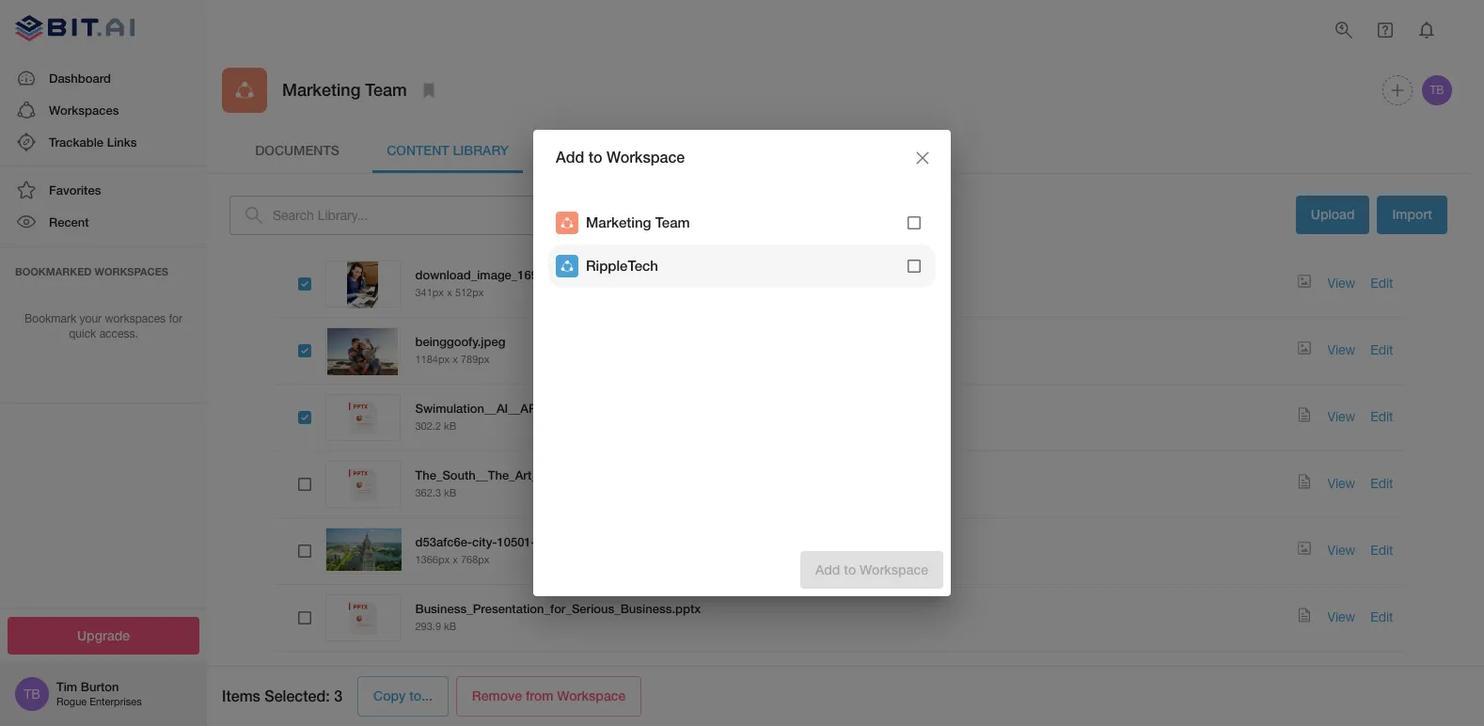 Task type: vqa. For each thing, say whether or not it's contained in the screenshot.


Task type: describe. For each thing, give the bounding box(es) containing it.
workspaces
[[49, 102, 119, 117]]

edit for business_presentation_for_serious_business.pptx
[[1371, 609, 1394, 624]]

x inside d53afc6e-city-10501-171d052ebcc.jpg 1366px x 768px
[[453, 554, 458, 565]]

view link for beinggoofy.jpeg
[[1328, 342, 1356, 357]]

content inside tab list
[[387, 142, 449, 158]]

copy to... button
[[358, 677, 449, 717]]

293.9
[[415, 621, 441, 632]]

enterprises
[[90, 697, 142, 708]]

kb for swimulation__ai__ar__vr__vi__and_haptic_feedback.pptx
[[444, 420, 457, 432]]

view link for business_presentation_for_serious_business.pptx
[[1328, 609, 1356, 624]]

workspace for remove from workspace
[[557, 688, 626, 704]]

links
[[107, 135, 137, 150]]

tb button
[[1420, 72, 1456, 108]]

marketing inside add to workspace dialog
[[586, 214, 652, 231]]

items
[[222, 687, 261, 705]]

add to workspace dialog
[[533, 130, 951, 597]]

beinggoofy.jpeg 1184px x 789px
[[415, 334, 506, 365]]

bookmark image
[[418, 79, 440, 102]]

edit for beinggoofy.jpeg
[[1371, 342, 1394, 357]]

import
[[1393, 206, 1433, 222]]

remove from workspace button
[[456, 677, 642, 717]]

for
[[169, 312, 182, 325]]

the_south__the_art_of_the_cypress.pptx
[[415, 467, 654, 482]]

upload
[[1311, 206, 1355, 222]]

3
[[334, 687, 343, 705]]

d53afc6e-
[[415, 534, 472, 549]]

view for the_south__the_art_of_the_cypress.pptx
[[1328, 476, 1356, 491]]

add to workspace
[[556, 148, 685, 166]]

download_image_1697754168778.png 341px x 512px
[[415, 267, 631, 298]]

import button
[[1378, 196, 1448, 234]]

to...
[[409, 688, 433, 704]]

remove
[[472, 688, 522, 704]]

Search Library... search field
[[273, 196, 606, 235]]

favorites button
[[0, 174, 207, 206]]

edit link for business_presentation_for_serious_business.pptx
[[1371, 609, 1394, 624]]

bookmarked workspaces
[[15, 265, 168, 277]]

tim
[[56, 680, 77, 695]]

edit link for download_image_1697754168778.png
[[1371, 275, 1394, 290]]

edit for the_south__the_art_of_the_cypress.pptx
[[1371, 476, 1394, 491]]

content library
[[387, 142, 509, 158]]

all content
[[629, 207, 697, 223]]

view link for d53afc6e-city-10501-171d052ebcc.jpg
[[1328, 543, 1356, 558]]

recent
[[49, 215, 89, 230]]

trackable links
[[49, 135, 137, 150]]

362.3
[[415, 487, 441, 498]]

1184px
[[415, 354, 450, 365]]

the_south__the_art_of_the_cypress.pptx 362.3 kb
[[415, 467, 654, 498]]

rippletech
[[586, 257, 659, 274]]

content inside button
[[648, 207, 697, 223]]

d53afc6e-city-10501-171d052ebcc.jpg 1366px x 768px
[[415, 534, 633, 565]]

view for d53afc6e-city-10501-171d052ebcc.jpg
[[1328, 543, 1356, 558]]

view link for the_south__the_art_of_the_cypress.pptx
[[1328, 476, 1356, 491]]

all content button
[[613, 196, 743, 236]]

edit link for the_south__the_art_of_the_cypress.pptx
[[1371, 476, 1394, 491]]

edit link for swimulation__ai__ar__vr__vi__and_haptic_feedback.pptx
[[1371, 409, 1394, 424]]

edit for swimulation__ai__ar__vr__vi__and_haptic_feedback.pptx
[[1371, 409, 1394, 424]]

view link for download_image_1697754168778.png
[[1328, 275, 1356, 290]]

tim burton rogue enterprises
[[56, 680, 142, 708]]

trackable links button
[[0, 126, 207, 158]]

edit link for beinggoofy.jpeg
[[1371, 342, 1394, 357]]

bookmark your workspaces for quick access.
[[25, 312, 182, 341]]

768px
[[461, 554, 490, 565]]

quick
[[69, 328, 96, 341]]

workspaces
[[95, 265, 168, 277]]

1366px
[[415, 554, 450, 565]]



Task type: locate. For each thing, give the bounding box(es) containing it.
dashboard button
[[0, 62, 207, 94]]

workspace right the from
[[557, 688, 626, 704]]

edit link for d53afc6e-city-10501-171d052ebcc.jpg
[[1371, 543, 1394, 558]]

1 vertical spatial team
[[655, 214, 690, 231]]

kb inside business_presentation_for_serious_business.pptx 293.9 kb
[[444, 621, 457, 632]]

tab list containing documents
[[222, 128, 1456, 173]]

0 vertical spatial team
[[365, 79, 407, 100]]

from
[[526, 688, 554, 704]]

1 view link from the top
[[1328, 275, 1356, 290]]

to
[[589, 148, 603, 166]]

kb for business_presentation_for_serious_business.pptx
[[444, 621, 457, 632]]

all
[[629, 207, 645, 223]]

swimulation__ai__ar__vr__vi__and_haptic_feedback.pptx
[[415, 400, 756, 416]]

edit for download_image_1697754168778.png
[[1371, 275, 1394, 290]]

content
[[387, 142, 449, 158], [648, 207, 697, 223]]

2 vertical spatial kb
[[444, 621, 457, 632]]

1 kb from the top
[[444, 420, 457, 432]]

burton
[[81, 680, 119, 695]]

1 edit from the top
[[1371, 275, 1394, 290]]

workspaces
[[105, 312, 166, 325]]

upgrade
[[77, 627, 130, 643]]

marketing team
[[282, 79, 407, 100], [586, 214, 690, 231]]

x for download_image_1697754168778.png
[[447, 287, 452, 298]]

copy
[[374, 688, 406, 704]]

3 edit from the top
[[1371, 409, 1394, 424]]

0 horizontal spatial content
[[387, 142, 449, 158]]

kb right 362.3
[[444, 487, 457, 498]]

0 horizontal spatial marketing
[[282, 79, 361, 100]]

view for beinggoofy.jpeg
[[1328, 342, 1356, 357]]

789px
[[461, 354, 490, 365]]

2 vertical spatial x
[[453, 554, 458, 565]]

5 edit link from the top
[[1371, 543, 1394, 558]]

dashboard
[[49, 70, 111, 85]]

view link for swimulation__ai__ar__vr__vi__and_haptic_feedback.pptx
[[1328, 409, 1356, 424]]

5 view from the top
[[1328, 543, 1356, 558]]

edit
[[1371, 275, 1394, 290], [1371, 342, 1394, 357], [1371, 409, 1394, 424], [1371, 476, 1394, 491], [1371, 543, 1394, 558], [1371, 609, 1394, 624]]

city-
[[472, 534, 497, 549]]

2 view link from the top
[[1328, 342, 1356, 357]]

copy to...
[[374, 688, 433, 704]]

171d052ebcc.jpg
[[536, 534, 633, 549]]

bookmark
[[25, 312, 76, 325]]

0 horizontal spatial marketing team
[[282, 79, 407, 100]]

content down bookmark icon
[[387, 142, 449, 158]]

1 vertical spatial marketing team
[[586, 214, 690, 231]]

workspace
[[607, 148, 685, 166], [557, 688, 626, 704]]

selected:
[[265, 687, 330, 705]]

6 view link from the top
[[1328, 609, 1356, 624]]

favorites
[[49, 183, 101, 198]]

0 vertical spatial marketing
[[282, 79, 361, 100]]

kb inside swimulation__ai__ar__vr__vi__and_haptic_feedback.pptx 302.2 kb
[[444, 420, 457, 432]]

upgrade button
[[8, 617, 199, 655]]

view
[[1328, 275, 1356, 290], [1328, 342, 1356, 357], [1328, 409, 1356, 424], [1328, 476, 1356, 491], [1328, 543, 1356, 558], [1328, 609, 1356, 624]]

x down beinggoofy.jpeg
[[453, 354, 458, 365]]

marketing team up rippletech
[[586, 214, 690, 231]]

kb inside the the_south__the_art_of_the_cypress.pptx 362.3 kb
[[444, 487, 457, 498]]

rogue
[[56, 697, 87, 708]]

marketing up documents
[[282, 79, 361, 100]]

1 horizontal spatial marketing
[[586, 214, 652, 231]]

tab list
[[222, 128, 1456, 173]]

1 view from the top
[[1328, 275, 1356, 290]]

edit link
[[1371, 275, 1394, 290], [1371, 342, 1394, 357], [1371, 409, 1394, 424], [1371, 476, 1394, 491], [1371, 543, 1394, 558], [1371, 609, 1394, 624]]

4 view link from the top
[[1328, 476, 1356, 491]]

0 vertical spatial kb
[[444, 420, 457, 432]]

1 horizontal spatial team
[[655, 214, 690, 231]]

marketing team up documents
[[282, 79, 407, 100]]

team
[[365, 79, 407, 100], [655, 214, 690, 231]]

1 vertical spatial workspace
[[557, 688, 626, 704]]

view for download_image_1697754168778.png
[[1328, 275, 1356, 290]]

4 edit from the top
[[1371, 476, 1394, 491]]

2 view from the top
[[1328, 342, 1356, 357]]

upload button
[[1296, 196, 1370, 236], [1296, 196, 1370, 234]]

1 vertical spatial marketing
[[586, 214, 652, 231]]

0 horizontal spatial tb
[[24, 687, 40, 702]]

10501-
[[497, 534, 536, 549]]

download_image_1697754168778.png
[[415, 267, 631, 282]]

6 edit from the top
[[1371, 609, 1394, 624]]

content library link
[[373, 128, 523, 173]]

x inside beinggoofy.jpeg 1184px x 789px
[[453, 354, 458, 365]]

your
[[80, 312, 102, 325]]

team inside add to workspace dialog
[[655, 214, 690, 231]]

0 vertical spatial workspace
[[607, 148, 685, 166]]

5 view link from the top
[[1328, 543, 1356, 558]]

1 vertical spatial content
[[648, 207, 697, 223]]

beinggoofy.jpeg
[[415, 334, 506, 349]]

1 horizontal spatial tb
[[1431, 84, 1445, 97]]

x
[[447, 287, 452, 298], [453, 354, 458, 365], [453, 554, 458, 565]]

kb right "302.2"
[[444, 420, 457, 432]]

documents link
[[222, 128, 373, 173]]

3 view from the top
[[1328, 409, 1356, 424]]

marketing
[[282, 79, 361, 100], [586, 214, 652, 231]]

insights
[[568, 142, 629, 158]]

team right "all"
[[655, 214, 690, 231]]

4 edit link from the top
[[1371, 476, 1394, 491]]

workspace for add to workspace
[[607, 148, 685, 166]]

kb right 293.9 on the bottom left
[[444, 621, 457, 632]]

content right "all"
[[648, 207, 697, 223]]

3 view link from the top
[[1328, 409, 1356, 424]]

1 horizontal spatial content
[[648, 207, 697, 223]]

2 kb from the top
[[444, 487, 457, 498]]

workspaces button
[[0, 94, 207, 126]]

add
[[556, 148, 585, 166]]

302.2
[[415, 420, 441, 432]]

remove from workspace
[[472, 688, 626, 704]]

trackable
[[49, 135, 104, 150]]

0 vertical spatial x
[[447, 287, 452, 298]]

6 view from the top
[[1328, 609, 1356, 624]]

bookmarked
[[15, 265, 92, 277]]

341px
[[415, 287, 444, 298]]

insights link
[[523, 128, 674, 173]]

view link
[[1328, 275, 1356, 290], [1328, 342, 1356, 357], [1328, 409, 1356, 424], [1328, 476, 1356, 491], [1328, 543, 1356, 558], [1328, 609, 1356, 624]]

edit for d53afc6e-city-10501-171d052ebcc.jpg
[[1371, 543, 1394, 558]]

kb
[[444, 420, 457, 432], [444, 487, 457, 498], [444, 621, 457, 632]]

recent button
[[0, 206, 207, 239]]

5 edit from the top
[[1371, 543, 1394, 558]]

6 edit link from the top
[[1371, 609, 1394, 624]]

2 edit link from the top
[[1371, 342, 1394, 357]]

0 horizontal spatial team
[[365, 79, 407, 100]]

3 edit link from the top
[[1371, 409, 1394, 424]]

0 vertical spatial content
[[387, 142, 449, 158]]

marketing team inside add to workspace dialog
[[586, 214, 690, 231]]

4 view from the top
[[1328, 476, 1356, 491]]

swimulation__ai__ar__vr__vi__and_haptic_feedback.pptx 302.2 kb
[[415, 400, 756, 432]]

kb for the_south__the_art_of_the_cypress.pptx
[[444, 487, 457, 498]]

1 vertical spatial tb
[[24, 687, 40, 702]]

business_presentation_for_serious_business.pptx 293.9 kb
[[415, 601, 701, 632]]

1 vertical spatial kb
[[444, 487, 457, 498]]

0 vertical spatial tb
[[1431, 84, 1445, 97]]

tb
[[1431, 84, 1445, 97], [24, 687, 40, 702]]

items selected: 3
[[222, 687, 343, 705]]

0 vertical spatial marketing team
[[282, 79, 407, 100]]

3 kb from the top
[[444, 621, 457, 632]]

tb inside button
[[1431, 84, 1445, 97]]

access.
[[99, 328, 138, 341]]

1 vertical spatial x
[[453, 354, 458, 365]]

workspace right to
[[607, 148, 685, 166]]

2 edit from the top
[[1371, 342, 1394, 357]]

x left 768px
[[453, 554, 458, 565]]

1 edit link from the top
[[1371, 275, 1394, 290]]

x inside download_image_1697754168778.png 341px x 512px
[[447, 287, 452, 298]]

marketing up rippletech
[[586, 214, 652, 231]]

workspace inside button
[[557, 688, 626, 704]]

512px
[[455, 287, 484, 298]]

workspace inside dialog
[[607, 148, 685, 166]]

view for swimulation__ai__ar__vr__vi__and_haptic_feedback.pptx
[[1328, 409, 1356, 424]]

1 horizontal spatial marketing team
[[586, 214, 690, 231]]

x left 512px
[[447, 287, 452, 298]]

team left bookmark icon
[[365, 79, 407, 100]]

library
[[453, 142, 509, 158]]

x for beinggoofy.jpeg
[[453, 354, 458, 365]]

documents
[[255, 142, 340, 158]]

business_presentation_for_serious_business.pptx
[[415, 601, 701, 616]]

view for business_presentation_for_serious_business.pptx
[[1328, 609, 1356, 624]]



